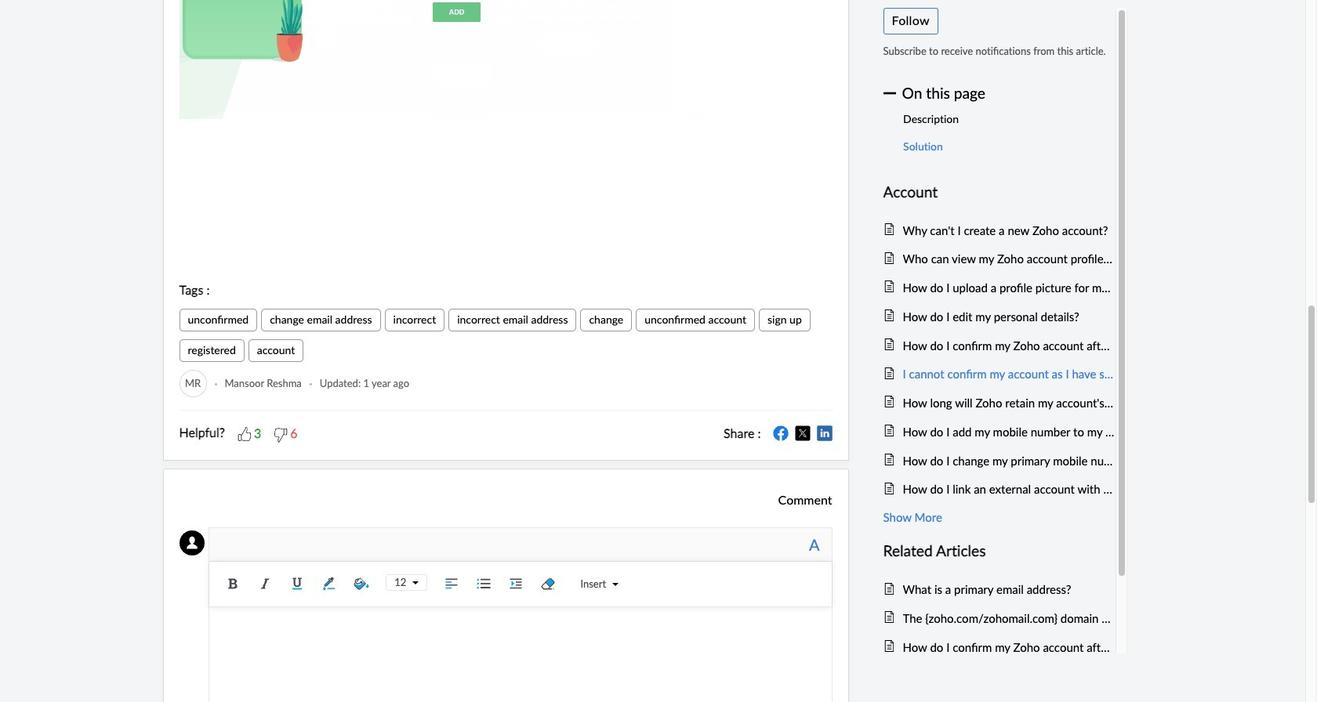 Task type: vqa. For each thing, say whether or not it's contained in the screenshot.
insert image
no



Task type: locate. For each thing, give the bounding box(es) containing it.
underline (ctrl+u) image
[[286, 573, 309, 596]]

lists image
[[472, 573, 496, 596]]

heading
[[884, 180, 1116, 204]]

font color image
[[318, 573, 341, 596]]

bold (ctrl+b) image
[[221, 573, 245, 596]]

twitter image
[[795, 426, 811, 442]]

align image
[[440, 573, 464, 596]]

background color image
[[350, 573, 374, 596]]

a gif showing how to edit the email address that is registered incorrectly. image
[[179, 0, 833, 119]]



Task type: describe. For each thing, give the bounding box(es) containing it.
facebook image
[[773, 426, 789, 442]]

insert options image
[[606, 582, 619, 588]]

linkedin image
[[817, 426, 833, 442]]

font size image
[[407, 580, 419, 587]]

indent image
[[505, 573, 528, 596]]

clear formatting image
[[537, 573, 560, 596]]

italic (ctrl+i) image
[[254, 573, 277, 596]]



